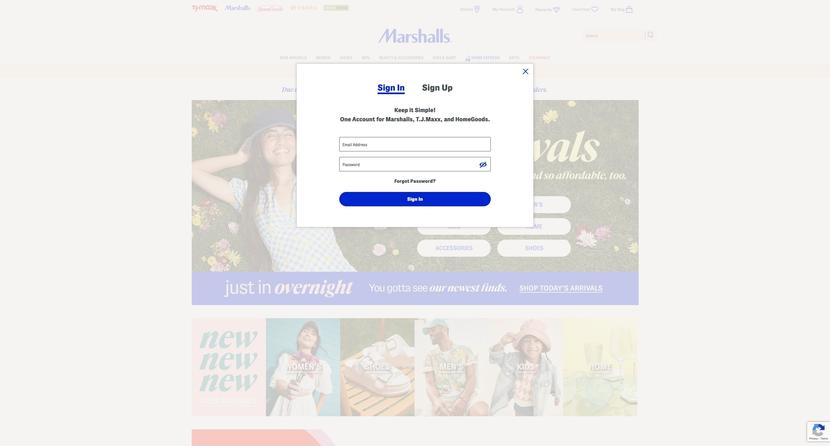 Task type: describe. For each thing, give the bounding box(es) containing it.
the big clearance event! winter savings:  ... than regular department & specialty store prices* image
[[192, 430, 639, 447]]

close dialog element
[[523, 69, 529, 74]]

homegoods.com image
[[258, 5, 284, 11]]

sierra.com image
[[291, 5, 317, 10]]

tjmaxx.com image
[[192, 5, 218, 11]]

site search search field
[[582, 29, 658, 42]]



Task type: locate. For each thing, give the bounding box(es) containing it.
None submit
[[648, 31, 654, 38], [339, 192, 491, 207], [648, 31, 654, 38], [339, 192, 491, 207]]

new arrivals. our latest drop is better than ever ã¢ââ and so affordable, too. image
[[192, 100, 639, 272]]

banner
[[0, 0, 831, 78]]

just in overnight. you've gotta see our newest finds. image
[[192, 272, 639, 305]]

homesense.com image
[[324, 5, 350, 11]]

marquee
[[0, 65, 831, 78]]

menu bar
[[192, 52, 639, 64]]

email address email field
[[339, 137, 491, 152]]

my account dialog
[[297, 64, 831, 443]]

marshalls.com image
[[225, 5, 251, 10]]

main content
[[192, 79, 639, 447]]

Search text field
[[582, 29, 658, 42]]

Password password field
[[339, 157, 491, 172]]



Task type: vqa. For each thing, say whether or not it's contained in the screenshot.
Compare inside $129.99 Compare At              $185
no



